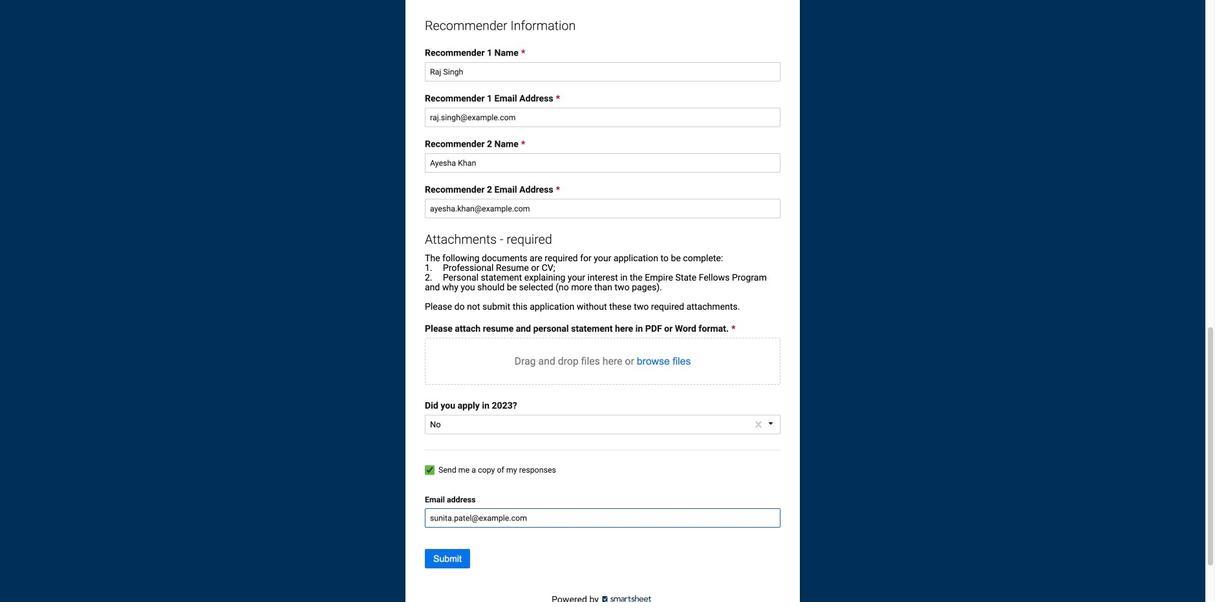 Task type: vqa. For each thing, say whether or not it's contained in the screenshot.
Choose a date image
no



Task type: locate. For each thing, give the bounding box(es) containing it.
None checkbox
[[425, 466, 435, 475]]

None field
[[425, 62, 781, 82], [425, 108, 781, 127], [425, 154, 781, 173], [425, 199, 781, 219], [425, 509, 781, 528], [425, 62, 781, 82], [425, 108, 781, 127], [425, 154, 781, 173], [425, 199, 781, 219], [425, 509, 781, 528]]

application
[[425, 401, 781, 439]]



Task type: describe. For each thing, give the bounding box(es) containing it.
logo image
[[602, 588, 654, 602]]



